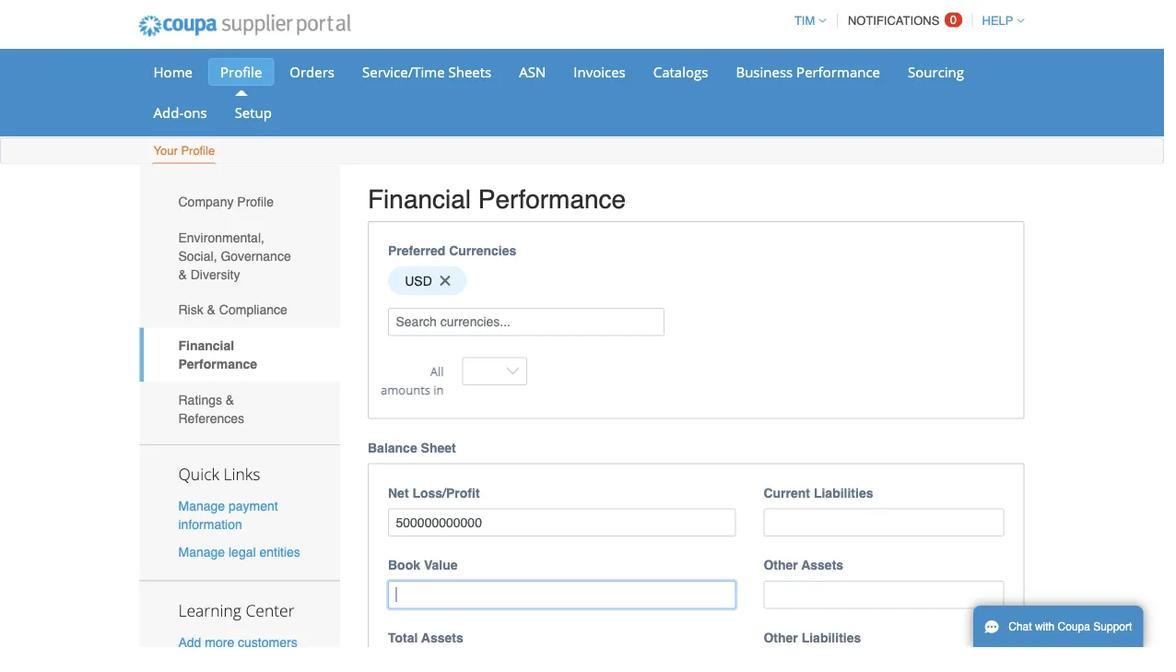 Task type: vqa. For each thing, say whether or not it's contained in the screenshot.
Other Liabilities
yes



Task type: describe. For each thing, give the bounding box(es) containing it.
other for other assets
[[764, 558, 798, 572]]

home
[[154, 62, 193, 81]]

legal
[[229, 544, 256, 559]]

performance for business performance link
[[797, 62, 881, 81]]

other for other liabilities
[[764, 630, 798, 645]]

help link
[[974, 14, 1025, 28]]

catalogs
[[654, 62, 709, 81]]

risk & compliance link
[[140, 292, 340, 328]]

& inside environmental, social, governance & diversity
[[178, 267, 187, 282]]

current
[[764, 485, 811, 500]]

& for ratings
[[226, 392, 234, 407]]

sheet
[[421, 440, 456, 455]]

environmental, social, governance & diversity
[[178, 230, 291, 282]]

business performance link
[[724, 58, 893, 86]]

0
[[950, 13, 957, 27]]

liabilities for other liabilities
[[802, 630, 861, 645]]

Current Liabilities text field
[[764, 508, 1005, 537]]

notifications
[[848, 14, 940, 28]]

catalogs link
[[642, 58, 721, 86]]

add-ons
[[154, 103, 207, 122]]

orders
[[290, 62, 335, 81]]

sourcing link
[[896, 58, 976, 86]]

learning
[[178, 599, 242, 621]]

1 vertical spatial financial
[[178, 338, 234, 353]]

net loss/profit
[[388, 485, 480, 500]]

current liabilities
[[764, 485, 874, 500]]

performance for financial performance link
[[178, 357, 257, 371]]

balance
[[368, 440, 417, 455]]

Book Value text field
[[388, 581, 736, 609]]

coupa
[[1058, 621, 1091, 633]]

assets for other assets
[[802, 558, 844, 572]]

chat with coupa support
[[1009, 621, 1133, 633]]

other liabilities
[[764, 630, 861, 645]]

liabilities for current liabilities
[[814, 485, 874, 500]]

ratings
[[178, 392, 222, 407]]

business performance
[[736, 62, 881, 81]]

1 horizontal spatial performance
[[478, 184, 626, 214]]

ratings & references link
[[140, 382, 340, 436]]

preferred
[[388, 244, 446, 258]]

environmental, social, governance & diversity link
[[140, 220, 340, 292]]

learning center
[[178, 599, 295, 621]]

financial performance link
[[140, 328, 340, 382]]

in
[[434, 381, 444, 398]]

manage for manage payment information
[[178, 499, 225, 514]]

net
[[388, 485, 409, 500]]

chat with coupa support button
[[974, 606, 1144, 648]]

total
[[388, 630, 418, 645]]

Search currencies... field
[[388, 308, 665, 336]]

company profile
[[178, 194, 274, 209]]

setup
[[235, 103, 272, 122]]

Net Loss/Profit text field
[[388, 508, 736, 537]]

add-
[[154, 103, 184, 122]]

add-ons link
[[142, 99, 219, 126]]

support
[[1094, 621, 1133, 633]]

home link
[[142, 58, 205, 86]]

your profile link
[[153, 140, 216, 164]]

invoices
[[574, 62, 626, 81]]

links
[[224, 463, 260, 485]]

social,
[[178, 248, 217, 263]]

assets for total assets
[[421, 630, 464, 645]]

notifications 0
[[848, 13, 957, 28]]

setup link
[[223, 99, 284, 126]]

navigation containing notifications 0
[[786, 3, 1025, 39]]

usd option
[[388, 267, 467, 295]]

chat
[[1009, 621, 1032, 633]]

coupa supplier portal image
[[126, 3, 363, 49]]

references
[[178, 411, 244, 425]]

information
[[178, 517, 242, 532]]

profile link
[[208, 58, 274, 86]]

ons
[[184, 103, 207, 122]]

help
[[982, 14, 1014, 28]]

with
[[1035, 621, 1055, 633]]



Task type: locate. For each thing, give the bounding box(es) containing it.
manage legal entities
[[178, 544, 300, 559]]

quick links
[[178, 463, 260, 485]]

manage payment information link
[[178, 499, 278, 532]]

business
[[736, 62, 793, 81]]

profile right your
[[181, 144, 215, 158]]

risk
[[178, 303, 204, 317]]

2 vertical spatial &
[[226, 392, 234, 407]]

0 vertical spatial financial
[[368, 184, 471, 214]]

your
[[154, 144, 178, 158]]

0 vertical spatial manage
[[178, 499, 225, 514]]

1 horizontal spatial assets
[[802, 558, 844, 572]]

0 vertical spatial performance
[[797, 62, 881, 81]]

& down "social,"
[[178, 267, 187, 282]]

other
[[764, 558, 798, 572], [764, 630, 798, 645]]

orders link
[[278, 58, 347, 86]]

profile inside 'link'
[[181, 144, 215, 158]]

liabilities
[[814, 485, 874, 500], [802, 630, 861, 645]]

financial up preferred
[[368, 184, 471, 214]]

profile for your profile
[[181, 144, 215, 158]]

2 other from the top
[[764, 630, 798, 645]]

sheets
[[449, 62, 492, 81]]

0 horizontal spatial performance
[[178, 357, 257, 371]]

loss/profit
[[413, 485, 480, 500]]

profile
[[220, 62, 262, 81], [181, 144, 215, 158], [237, 194, 274, 209]]

assets up the other assets text field
[[802, 558, 844, 572]]

manage inside manage payment information
[[178, 499, 225, 514]]

other down "other assets"
[[764, 630, 798, 645]]

performance
[[797, 62, 881, 81], [478, 184, 626, 214], [178, 357, 257, 371]]

performance down tim link
[[797, 62, 881, 81]]

center
[[246, 599, 295, 621]]

all amounts in
[[381, 363, 444, 398]]

company profile link
[[140, 184, 340, 220]]

value
[[424, 558, 458, 572]]

diversity
[[191, 267, 240, 282]]

manage
[[178, 499, 225, 514], [178, 544, 225, 559]]

1 vertical spatial &
[[207, 303, 216, 317]]

1 horizontal spatial &
[[207, 303, 216, 317]]

2 horizontal spatial &
[[226, 392, 234, 407]]

performance inside financial performance link
[[178, 357, 257, 371]]

1 manage from the top
[[178, 499, 225, 514]]

risk & compliance
[[178, 303, 287, 317]]

manage up information
[[178, 499, 225, 514]]

company
[[178, 194, 234, 209]]

usd
[[405, 273, 432, 288]]

asn link
[[507, 58, 558, 86]]

& right risk
[[207, 303, 216, 317]]

financial
[[368, 184, 471, 214], [178, 338, 234, 353]]

payment
[[229, 499, 278, 514]]

& inside the ratings & references
[[226, 392, 234, 407]]

0 horizontal spatial financial
[[178, 338, 234, 353]]

balance sheet
[[368, 440, 456, 455]]

financial performance up currencies
[[368, 184, 626, 214]]

tim
[[795, 14, 815, 28]]

0 vertical spatial assets
[[802, 558, 844, 572]]

amounts
[[381, 381, 431, 398]]

&
[[178, 267, 187, 282], [207, 303, 216, 317], [226, 392, 234, 407]]

1 vertical spatial assets
[[421, 630, 464, 645]]

1 vertical spatial performance
[[478, 184, 626, 214]]

book
[[388, 558, 420, 572]]

financial performance
[[368, 184, 626, 214], [178, 338, 257, 371]]

assets
[[802, 558, 844, 572], [421, 630, 464, 645]]

sourcing
[[908, 62, 964, 81]]

profile inside 'link'
[[220, 62, 262, 81]]

other assets
[[764, 558, 844, 572]]

1 vertical spatial other
[[764, 630, 798, 645]]

1 vertical spatial financial performance
[[178, 338, 257, 371]]

1 horizontal spatial financial performance
[[368, 184, 626, 214]]

2 vertical spatial profile
[[237, 194, 274, 209]]

0 vertical spatial financial performance
[[368, 184, 626, 214]]

1 vertical spatial profile
[[181, 144, 215, 158]]

1 vertical spatial liabilities
[[802, 630, 861, 645]]

service/time sheets
[[362, 62, 492, 81]]

manage payment information
[[178, 499, 278, 532]]

all
[[430, 363, 444, 379]]

0 vertical spatial other
[[764, 558, 798, 572]]

1 horizontal spatial financial
[[368, 184, 471, 214]]

entities
[[260, 544, 300, 559]]

preferred currencies
[[388, 244, 517, 258]]

invoices link
[[562, 58, 638, 86]]

manage legal entities link
[[178, 544, 300, 559]]

quick
[[178, 463, 219, 485]]

financial down risk
[[178, 338, 234, 353]]

environmental,
[[178, 230, 265, 245]]

manage down information
[[178, 544, 225, 559]]

profile up setup
[[220, 62, 262, 81]]

& up the "references"
[[226, 392, 234, 407]]

1 other from the top
[[764, 558, 798, 572]]

Other Assets text field
[[764, 581, 1005, 609]]

0 vertical spatial &
[[178, 267, 187, 282]]

ratings & references
[[178, 392, 244, 425]]

manage for manage legal entities
[[178, 544, 225, 559]]

other down current
[[764, 558, 798, 572]]

compliance
[[219, 303, 287, 317]]

2 horizontal spatial performance
[[797, 62, 881, 81]]

profile up "environmental,"
[[237, 194, 274, 209]]

service/time sheets link
[[350, 58, 504, 86]]

1 vertical spatial manage
[[178, 544, 225, 559]]

liabilities down the other assets text field
[[802, 630, 861, 645]]

assets right total
[[421, 630, 464, 645]]

performance inside business performance link
[[797, 62, 881, 81]]

total assets
[[388, 630, 464, 645]]

currencies
[[449, 244, 517, 258]]

financial performance down risk & compliance
[[178, 338, 257, 371]]

0 horizontal spatial assets
[[421, 630, 464, 645]]

0 horizontal spatial &
[[178, 267, 187, 282]]

service/time
[[362, 62, 445, 81]]

performance up ratings
[[178, 357, 257, 371]]

your profile
[[154, 144, 215, 158]]

2 manage from the top
[[178, 544, 225, 559]]

2 vertical spatial performance
[[178, 357, 257, 371]]

performance up currencies
[[478, 184, 626, 214]]

& for risk
[[207, 303, 216, 317]]

asn
[[519, 62, 546, 81]]

book value
[[388, 558, 458, 572]]

0 horizontal spatial financial performance
[[178, 338, 257, 371]]

tim link
[[786, 14, 826, 28]]

governance
[[221, 248, 291, 263]]

navigation
[[786, 3, 1025, 39]]

0 vertical spatial profile
[[220, 62, 262, 81]]

selected list box
[[382, 262, 1011, 300]]

0 vertical spatial liabilities
[[814, 485, 874, 500]]

liabilities up current liabilities text box
[[814, 485, 874, 500]]

profile for company profile
[[237, 194, 274, 209]]



